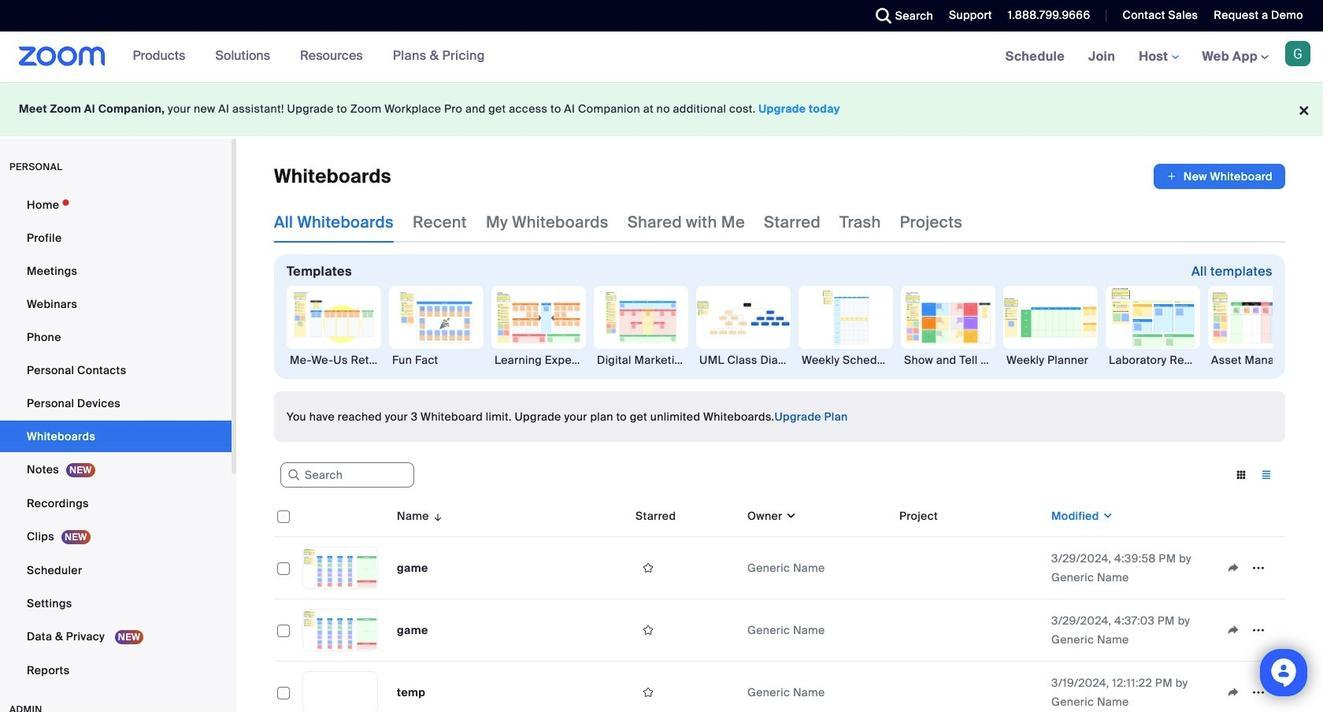 Task type: vqa. For each thing, say whether or not it's contained in the screenshot.
the topmost "More options for game" icon
yes



Task type: locate. For each thing, give the bounding box(es) containing it.
1 vertical spatial more options for game image
[[1246, 623, 1272, 637]]

share image down share image
[[1221, 685, 1246, 700]]

thumbnail of temp image
[[303, 672, 377, 712]]

click to star the whiteboard game image
[[636, 561, 661, 575], [636, 623, 661, 637]]

game element for cell corresponding to 2nd more options for game icon from the top
[[397, 623, 428, 637]]

tabs of all whiteboard page tab list
[[274, 202, 963, 243]]

1 more options for game image from the top
[[1246, 561, 1272, 575]]

share image up share image
[[1221, 561, 1246, 575]]

0 vertical spatial game element
[[397, 561, 428, 575]]

1 click to star the whiteboard game image from the top
[[636, 561, 661, 575]]

list mode, selected image
[[1254, 468, 1279, 482]]

product information navigation
[[121, 32, 497, 82]]

2 more options for game image from the top
[[1246, 623, 1272, 637]]

zoom logo image
[[19, 46, 105, 66]]

thumbnail of game image for "game" element corresponding to cell corresponding to 2nd more options for game icon from the top
[[303, 610, 377, 651]]

1 vertical spatial share image
[[1221, 685, 1246, 700]]

2 game element from the top
[[397, 623, 428, 637]]

cell
[[893, 537, 1045, 600], [893, 600, 1045, 662], [893, 662, 1045, 712]]

0 vertical spatial thumbnail of game image
[[303, 548, 377, 588]]

personal menu menu
[[0, 189, 232, 688]]

1 vertical spatial thumbnail of game image
[[303, 610, 377, 651]]

0 vertical spatial share image
[[1221, 561, 1246, 575]]

2 thumbnail of game image from the top
[[303, 610, 377, 651]]

1 thumbnail of game image from the top
[[303, 548, 377, 588]]

3 cell from the top
[[893, 662, 1045, 712]]

more options for game image
[[1246, 561, 1272, 575], [1246, 623, 1272, 637]]

share image
[[1221, 561, 1246, 575], [1221, 685, 1246, 700]]

grid mode, not selected image
[[1229, 468, 1254, 482]]

profile picture image
[[1286, 41, 1311, 66]]

1 cell from the top
[[893, 537, 1045, 600]]

1 vertical spatial click to star the whiteboard game image
[[636, 623, 661, 637]]

weekly schedule element
[[799, 352, 893, 368]]

cell for 2nd more options for game icon from the bottom
[[893, 537, 1045, 600]]

thumbnail of game image
[[303, 548, 377, 588], [303, 610, 377, 651]]

2 cell from the top
[[893, 600, 1045, 662]]

more options for game image up the more options for temp 'image'
[[1246, 623, 1272, 637]]

meetings navigation
[[994, 32, 1324, 83]]

footer
[[0, 82, 1324, 136]]

2 click to star the whiteboard game image from the top
[[636, 623, 661, 637]]

0 vertical spatial click to star the whiteboard game image
[[636, 561, 661, 575]]

banner
[[0, 32, 1324, 83]]

more options for game image up share image
[[1246, 561, 1272, 575]]

0 vertical spatial more options for game image
[[1246, 561, 1272, 575]]

thumbnail of game image for "game" element related to 2nd more options for game icon from the bottom cell
[[303, 548, 377, 588]]

2 share image from the top
[[1221, 685, 1246, 700]]

Search text field
[[280, 463, 414, 488]]

down image
[[783, 508, 797, 524]]

show and tell with a twist element
[[901, 352, 996, 368]]

1 vertical spatial game element
[[397, 623, 428, 637]]

game element
[[397, 561, 428, 575], [397, 623, 428, 637]]

1 game element from the top
[[397, 561, 428, 575]]

1 share image from the top
[[1221, 561, 1246, 575]]

application
[[1154, 164, 1286, 189], [274, 496, 1286, 712], [1221, 556, 1279, 580], [1221, 618, 1279, 642], [1221, 681, 1279, 704]]



Task type: describe. For each thing, give the bounding box(es) containing it.
fun fact element
[[389, 352, 484, 368]]

arrow down image
[[429, 507, 444, 525]]

uml class diagram element
[[696, 352, 791, 368]]

application for the more options for temp 'image' cell
[[1221, 681, 1279, 704]]

learning experience canvas element
[[492, 352, 586, 368]]

share image
[[1221, 623, 1246, 637]]

digital marketing canvas element
[[594, 352, 689, 368]]

cell for 2nd more options for game icon from the top
[[893, 600, 1045, 662]]

share image for 2nd more options for game icon from the bottom
[[1221, 561, 1246, 575]]

share image for the more options for temp 'image'
[[1221, 685, 1246, 700]]

application for 2nd more options for game icon from the bottom cell
[[1221, 556, 1279, 580]]

click to star the whiteboard temp image
[[636, 685, 661, 700]]

more options for temp image
[[1246, 685, 1272, 700]]

application for cell corresponding to 2nd more options for game icon from the top
[[1221, 618, 1279, 642]]

add image
[[1167, 169, 1178, 184]]

laboratory report element
[[1106, 352, 1201, 368]]

temp element
[[397, 685, 426, 700]]

asset management element
[[1209, 352, 1303, 368]]

click to star the whiteboard game image for "game" element corresponding to cell corresponding to 2nd more options for game icon from the top
[[636, 623, 661, 637]]

click to star the whiteboard game image for "game" element related to 2nd more options for game icon from the bottom cell
[[636, 561, 661, 575]]

cell for the more options for temp 'image'
[[893, 662, 1045, 712]]

me-we-us retrospective element
[[287, 352, 381, 368]]

game element for 2nd more options for game icon from the bottom cell
[[397, 561, 428, 575]]

weekly planner element
[[1004, 352, 1098, 368]]



